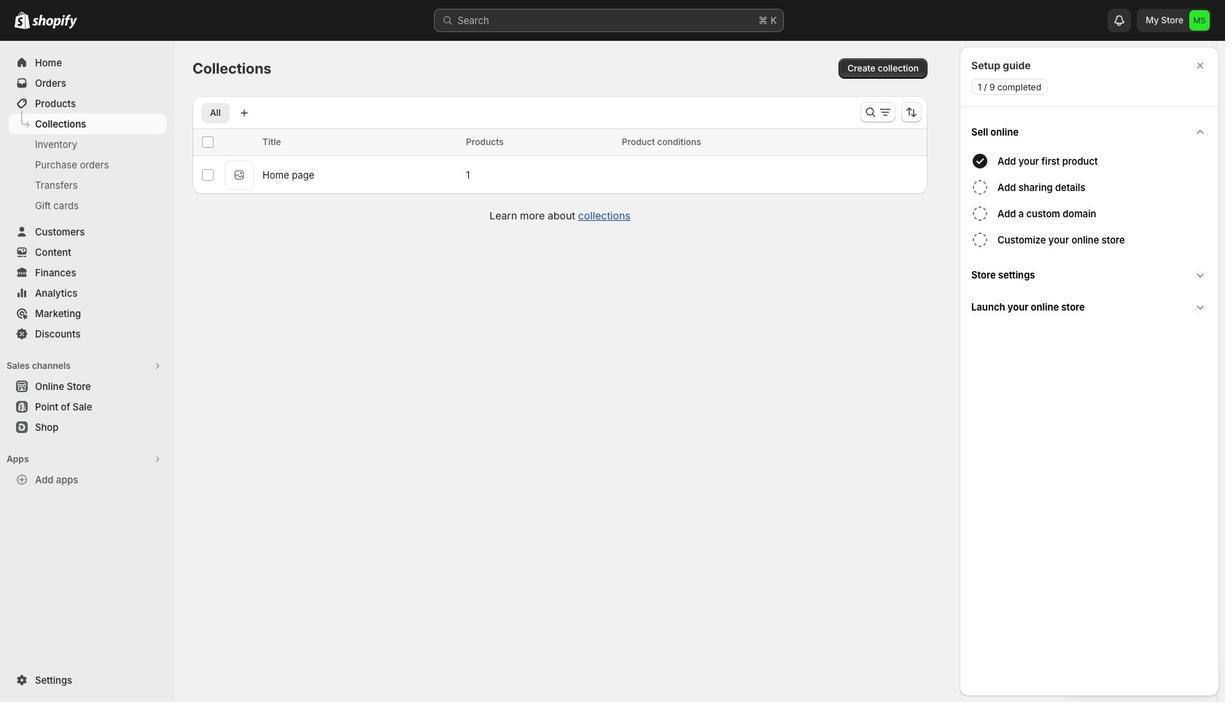 Task type: describe. For each thing, give the bounding box(es) containing it.
mark customize your online store as done image
[[972, 231, 989, 249]]

mark add sharing details as done image
[[972, 179, 989, 196]]

mark add a custom domain as done image
[[972, 205, 989, 223]]

my store image
[[1190, 10, 1211, 31]]



Task type: locate. For each thing, give the bounding box(es) containing it.
shopify image
[[15, 12, 30, 29]]

dialog
[[960, 47, 1220, 697]]

shopify image
[[32, 15, 77, 29]]



Task type: vqa. For each thing, say whether or not it's contained in the screenshot.
Mark Customize your online store as done IMAGE
yes



